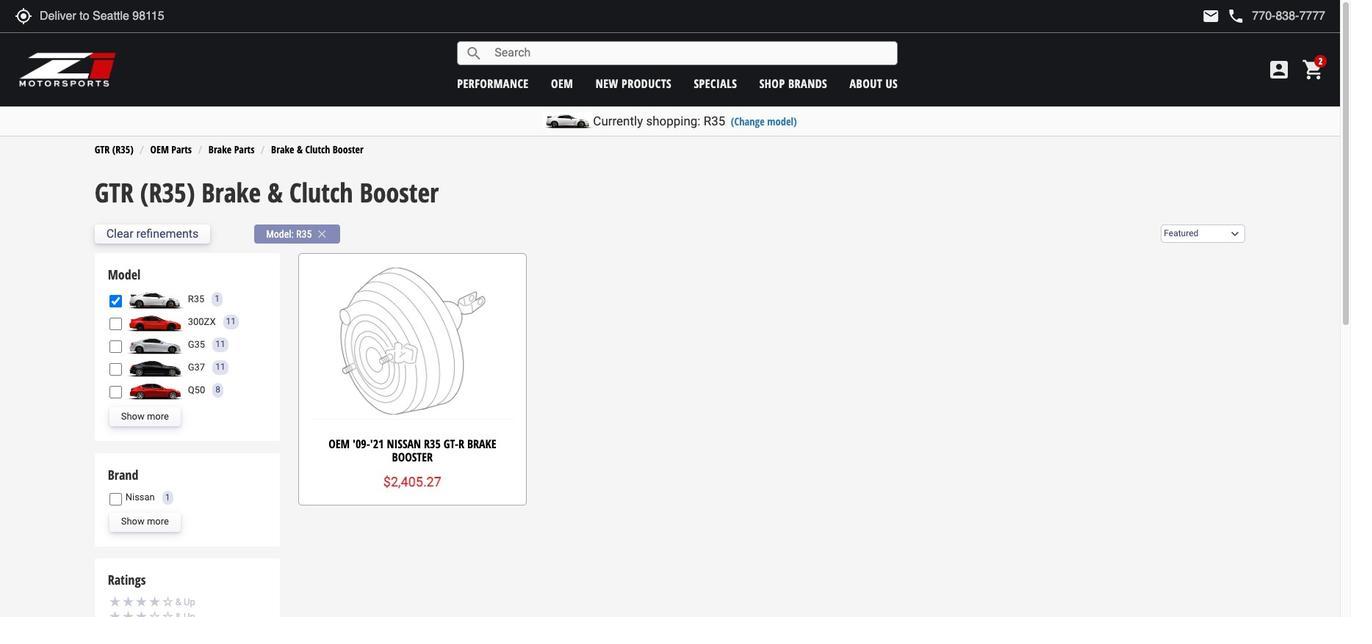 Task type: describe. For each thing, give the bounding box(es) containing it.
booster inside oem '09-'21 nissan r35 gt-r brake booster
[[392, 450, 433, 466]]

nissan inside oem '09-'21 nissan r35 gt-r brake booster
[[387, 437, 421, 453]]

us
[[886, 75, 898, 91]]

nissan 300zx z32 1990 1991 1992 1993 1994 1995 1996 vg30dett vg30de twin turbo non turbo z1 motorsports image
[[125, 313, 184, 332]]

show more button for model
[[109, 408, 181, 427]]

$2,405.27
[[383, 475, 441, 490]]

mail
[[1202, 7, 1220, 25]]

infiniti q50 sedan hybrid v37 2014 2015 2016 2017 2018 2019 2020 vq37vhr 2.0t 3.0t 3.7l red sport redsport vr30ddtt z1 motorsports image
[[125, 381, 184, 400]]

1 vertical spatial clutch
[[289, 175, 353, 211]]

ratings
[[108, 572, 146, 590]]

close
[[315, 228, 329, 241]]

infiniti g35 coupe sedan v35 v36 skyline 2003 2004 2005 2006 2007 2008 3.5l vq35de revup rev up vq35hr z1 motorsports image
[[125, 336, 184, 355]]

1 vertical spatial booster
[[360, 175, 439, 211]]

parts for oem parts
[[171, 143, 192, 157]]

model)
[[767, 115, 797, 129]]

specials link
[[694, 75, 737, 91]]

11 for g37
[[215, 363, 225, 373]]

brake parts link
[[209, 143, 254, 157]]

oem parts link
[[150, 143, 192, 157]]

clear refinements
[[106, 227, 199, 241]]

0 horizontal spatial nissan
[[125, 492, 155, 503]]

phone link
[[1227, 7, 1325, 25]]

0 horizontal spatial 1
[[165, 493, 170, 503]]

gtr for gtr (r35)
[[95, 143, 110, 157]]

0 vertical spatial booster
[[333, 143, 363, 157]]

0 vertical spatial clutch
[[305, 143, 330, 157]]

shopping_cart
[[1302, 58, 1325, 82]]

oem for oem link
[[551, 75, 573, 91]]

gt-
[[444, 437, 458, 453]]

gtr (r35)
[[95, 143, 134, 157]]

performance link
[[457, 75, 529, 91]]

brand
[[108, 466, 138, 484]]

infiniti g37 coupe sedan convertible v36 cv36 hv36 skyline 2008 2009 2010 2011 2012 2013 3.7l vq37vhr z1 motorsports image
[[125, 359, 184, 378]]

4 & up element
[[109, 595, 265, 611]]

r
[[458, 437, 464, 453]]

model:
[[266, 228, 294, 240]]

more for brand
[[147, 517, 169, 528]]

show more for brand
[[121, 517, 169, 528]]

brake right oem parts
[[209, 143, 232, 157]]

currently shopping: r35 (change model)
[[593, 114, 797, 129]]

refinements
[[136, 227, 199, 241]]

gtr (r35) brake & clutch booster
[[95, 175, 439, 211]]

new
[[596, 75, 618, 91]]

account_box link
[[1264, 58, 1295, 82]]

about us link
[[850, 75, 898, 91]]

oem for oem parts
[[150, 143, 169, 157]]

z1 motorsports logo image
[[18, 51, 117, 88]]

model
[[108, 266, 140, 284]]

gtr for gtr (r35) brake & clutch booster
[[95, 175, 134, 211]]

8
[[215, 385, 220, 396]]

phone
[[1227, 7, 1245, 25]]

specials
[[694, 75, 737, 91]]

clear refinements button
[[95, 225, 210, 244]]

about
[[850, 75, 882, 91]]

show for model
[[121, 411, 145, 422]]

brake inside oem '09-'21 nissan r35 gt-r brake booster
[[467, 437, 496, 453]]

brake down the 'brake parts' at the top of page
[[202, 175, 261, 211]]

up
[[184, 598, 195, 609]]

oem parts
[[150, 143, 192, 157]]

0 horizontal spatial &
[[175, 598, 181, 609]]

g37
[[188, 362, 205, 373]]

account_box
[[1267, 58, 1291, 82]]



Task type: vqa. For each thing, say whether or not it's contained in the screenshot.


Task type: locate. For each thing, give the bounding box(es) containing it.
mail link
[[1202, 7, 1220, 25]]

new products link
[[596, 75, 672, 91]]

0 vertical spatial oem
[[551, 75, 573, 91]]

about us
[[850, 75, 898, 91]]

r35 left (change
[[704, 114, 725, 129]]

0 vertical spatial 11
[[226, 317, 236, 327]]

clutch
[[305, 143, 330, 157], [289, 175, 353, 211]]

oem
[[551, 75, 573, 91], [150, 143, 169, 157], [328, 437, 350, 453]]

0 vertical spatial gtr
[[95, 143, 110, 157]]

3 & up element
[[109, 610, 265, 618]]

shopping_cart link
[[1298, 58, 1325, 82]]

currently
[[593, 114, 643, 129]]

brake parts
[[209, 143, 254, 157]]

nissan
[[387, 437, 421, 453], [125, 492, 155, 503]]

parts up gtr (r35) brake & clutch booster
[[234, 143, 254, 157]]

11
[[226, 317, 236, 327], [215, 340, 225, 350], [215, 363, 225, 373]]

1 vertical spatial show more
[[121, 517, 169, 528]]

clutch up gtr (r35) brake & clutch booster
[[305, 143, 330, 157]]

0 vertical spatial show
[[121, 411, 145, 422]]

parts
[[171, 143, 192, 157], [234, 143, 254, 157]]

shop
[[759, 75, 785, 91]]

1 show more from the top
[[121, 411, 169, 422]]

q50
[[188, 385, 205, 396]]

1 gtr from the top
[[95, 143, 110, 157]]

1 vertical spatial &
[[267, 175, 283, 211]]

1 vertical spatial 1
[[165, 493, 170, 503]]

(r35) up refinements
[[140, 175, 195, 211]]

products
[[622, 75, 672, 91]]

show more button down brand
[[109, 513, 181, 532]]

brake & clutch booster link
[[271, 143, 363, 157]]

shopping:
[[646, 114, 701, 129]]

0 vertical spatial (r35)
[[112, 143, 134, 157]]

r35 inside oem '09-'21 nissan r35 gt-r brake booster
[[424, 437, 441, 453]]

gtr (r35) link
[[95, 143, 134, 157]]

my_location
[[15, 7, 32, 25]]

show more
[[121, 411, 169, 422], [121, 517, 169, 528]]

show more button for brand
[[109, 513, 181, 532]]

r35
[[704, 114, 725, 129], [296, 228, 312, 240], [188, 294, 204, 305], [424, 437, 441, 453]]

1 vertical spatial oem
[[150, 143, 169, 157]]

0 horizontal spatial (r35)
[[112, 143, 134, 157]]

2 show from the top
[[121, 517, 145, 528]]

parts left the 'brake parts' at the top of page
[[171, 143, 192, 157]]

1 vertical spatial more
[[147, 517, 169, 528]]

gtr up clear at left top
[[95, 175, 134, 211]]

oem inside oem '09-'21 nissan r35 gt-r brake booster
[[328, 437, 350, 453]]

show for brand
[[121, 517, 145, 528]]

more
[[147, 411, 169, 422], [147, 517, 169, 528]]

r35 inside model: r35 close
[[296, 228, 312, 240]]

300zx
[[188, 316, 216, 327]]

show more down brand
[[121, 517, 169, 528]]

nissan right '21
[[387, 437, 421, 453]]

1 show more button from the top
[[109, 408, 181, 427]]

model: r35 close
[[266, 228, 329, 241]]

show down infiniti q50 sedan hybrid v37 2014 2015 2016 2017 2018 2019 2020 vq37vhr 2.0t 3.0t 3.7l red sport redsport vr30ddtt z1 motorsports 'image'
[[121, 411, 145, 422]]

1 vertical spatial nissan
[[125, 492, 155, 503]]

oem left the '09-
[[328, 437, 350, 453]]

(r35) for gtr (r35) brake & clutch booster
[[140, 175, 195, 211]]

1 horizontal spatial oem
[[328, 437, 350, 453]]

clutch up close
[[289, 175, 353, 211]]

11 right g35
[[215, 340, 225, 350]]

2 vertical spatial 11
[[215, 363, 225, 373]]

0 vertical spatial nissan
[[387, 437, 421, 453]]

0 horizontal spatial parts
[[171, 143, 192, 157]]

show
[[121, 411, 145, 422], [121, 517, 145, 528]]

2 horizontal spatial oem
[[551, 75, 573, 91]]

(r35)
[[112, 143, 134, 157], [140, 175, 195, 211]]

2 parts from the left
[[234, 143, 254, 157]]

performance
[[457, 75, 529, 91]]

0 horizontal spatial oem
[[150, 143, 169, 157]]

(change model) link
[[731, 115, 797, 129]]

(r35) left the oem parts link
[[112, 143, 134, 157]]

1 show from the top
[[121, 411, 145, 422]]

1 horizontal spatial (r35)
[[140, 175, 195, 211]]

show more down infiniti q50 sedan hybrid v37 2014 2015 2016 2017 2018 2019 2020 vq37vhr 2.0t 3.0t 3.7l red sport redsport vr30ddtt z1 motorsports 'image'
[[121, 411, 169, 422]]

more for model
[[147, 411, 169, 422]]

oem '09-'21 nissan r35 gt-r brake booster
[[328, 437, 496, 466]]

1 vertical spatial show more button
[[109, 513, 181, 532]]

0 vertical spatial &
[[297, 143, 303, 157]]

shop brands
[[759, 75, 827, 91]]

show down brand
[[121, 517, 145, 528]]

1 vertical spatial show
[[121, 517, 145, 528]]

2 more from the top
[[147, 517, 169, 528]]

oem right gtr (r35) in the left top of the page
[[150, 143, 169, 157]]

gtr
[[95, 143, 110, 157], [95, 175, 134, 211]]

nissan down brand
[[125, 492, 155, 503]]

gtr left the oem parts link
[[95, 143, 110, 157]]

2 vertical spatial &
[[175, 598, 181, 609]]

0 vertical spatial show more button
[[109, 408, 181, 427]]

show more for model
[[121, 411, 169, 422]]

0 vertical spatial 1
[[215, 294, 220, 304]]

1 vertical spatial (r35)
[[140, 175, 195, 211]]

11 up "8" at the left bottom of the page
[[215, 363, 225, 373]]

& up model:
[[267, 175, 283, 211]]

1 vertical spatial gtr
[[95, 175, 134, 211]]

brake & clutch booster
[[271, 143, 363, 157]]

1
[[215, 294, 220, 304], [165, 493, 170, 503]]

g35
[[188, 339, 205, 350]]

mail phone
[[1202, 7, 1245, 25]]

&
[[297, 143, 303, 157], [267, 175, 283, 211], [175, 598, 181, 609]]

1 horizontal spatial &
[[267, 175, 283, 211]]

r35 up 300zx
[[188, 294, 204, 305]]

None checkbox
[[109, 341, 122, 353], [109, 386, 122, 399], [109, 341, 122, 353], [109, 386, 122, 399]]

clear
[[106, 227, 133, 241]]

parts for brake parts
[[234, 143, 254, 157]]

& up gtr (r35) brake & clutch booster
[[297, 143, 303, 157]]

r35 left close
[[296, 228, 312, 240]]

search
[[465, 44, 483, 62]]

oem left new
[[551, 75, 573, 91]]

11 for 300zx
[[226, 317, 236, 327]]

show more button down infiniti q50 sedan hybrid v37 2014 2015 2016 2017 2018 2019 2020 vq37vhr 2.0t 3.0t 3.7l red sport redsport vr30ddtt z1 motorsports 'image'
[[109, 408, 181, 427]]

new products
[[596, 75, 672, 91]]

1 vertical spatial 11
[[215, 340, 225, 350]]

show more button
[[109, 408, 181, 427], [109, 513, 181, 532]]

1 horizontal spatial parts
[[234, 143, 254, 157]]

& left up
[[175, 598, 181, 609]]

2 horizontal spatial &
[[297, 143, 303, 157]]

& up
[[175, 598, 195, 609]]

shop brands link
[[759, 75, 827, 91]]

'09-
[[353, 437, 370, 453]]

brake right r
[[467, 437, 496, 453]]

11 for g35
[[215, 340, 225, 350]]

brands
[[788, 75, 827, 91]]

r35 left "gt-"
[[424, 437, 441, 453]]

1 horizontal spatial 1
[[215, 294, 220, 304]]

0 vertical spatial more
[[147, 411, 169, 422]]

brake
[[209, 143, 232, 157], [271, 143, 294, 157], [202, 175, 261, 211], [467, 437, 496, 453]]

1 parts from the left
[[171, 143, 192, 157]]

1 horizontal spatial nissan
[[387, 437, 421, 453]]

2 show more from the top
[[121, 517, 169, 528]]

'21
[[370, 437, 384, 453]]

(r35) for gtr (r35)
[[112, 143, 134, 157]]

1 more from the top
[[147, 411, 169, 422]]

2 show more button from the top
[[109, 513, 181, 532]]

2 gtr from the top
[[95, 175, 134, 211]]

2 vertical spatial booster
[[392, 450, 433, 466]]

0 vertical spatial show more
[[121, 411, 169, 422]]

oem link
[[551, 75, 573, 91]]

2 vertical spatial oem
[[328, 437, 350, 453]]

oem for oem '09-'21 nissan r35 gt-r brake booster
[[328, 437, 350, 453]]

11 right 300zx
[[226, 317, 236, 327]]

nissan r35 gtr gt-r awd twin turbo 2009 2010 2011 2012 2013 2014 2015 2016 2017 2018 2019 2020 vr38dett z1 motorsports image
[[125, 290, 184, 309]]

None checkbox
[[109, 295, 122, 307], [109, 318, 122, 330], [109, 363, 122, 376], [109, 493, 122, 506], [109, 295, 122, 307], [109, 318, 122, 330], [109, 363, 122, 376], [109, 493, 122, 506]]

brake up gtr (r35) brake & clutch booster
[[271, 143, 294, 157]]

(change
[[731, 115, 765, 129]]

booster
[[333, 143, 363, 157], [360, 175, 439, 211], [392, 450, 433, 466]]

Search search field
[[483, 42, 897, 65]]



